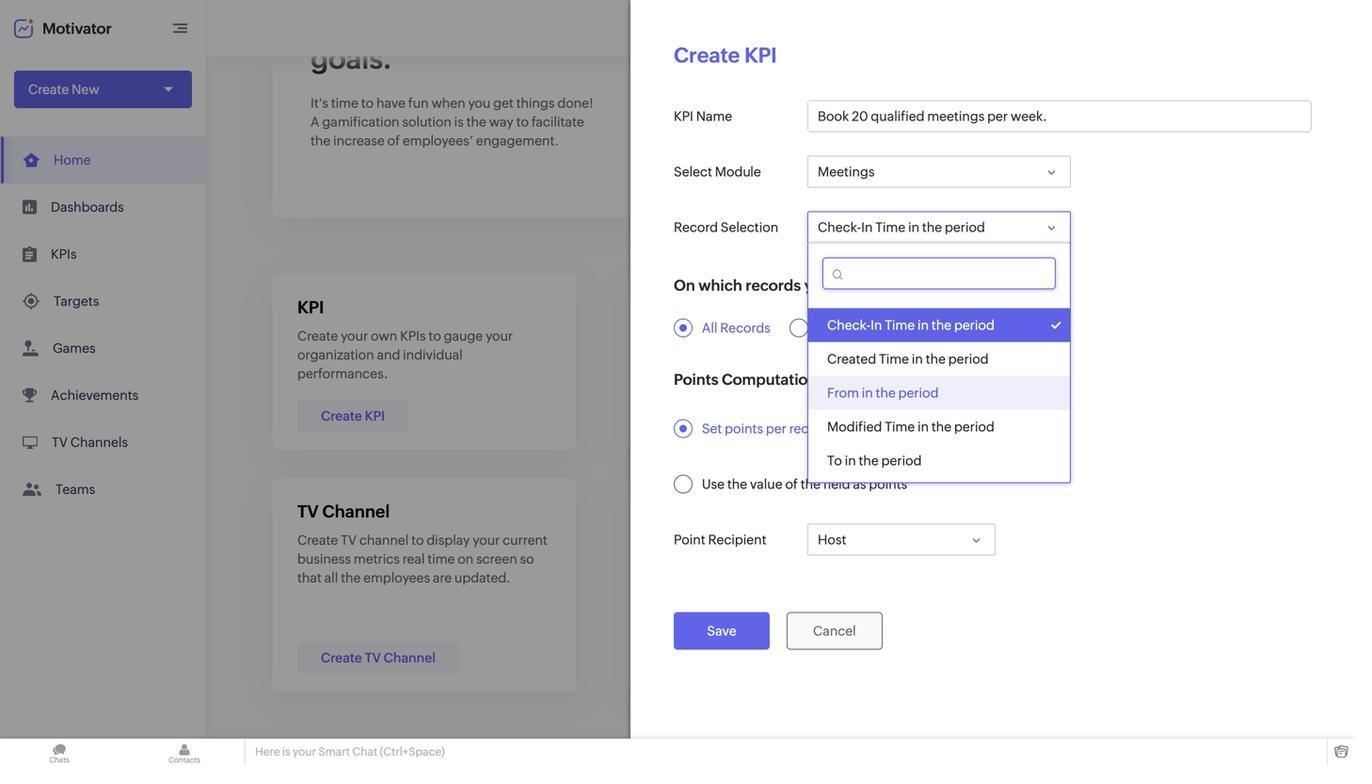 Task type: describe. For each thing, give the bounding box(es) containing it.
time inside "it's time to have fun when you get things done! a gamification solution is the way to facilitate the increase of employees' engagement."
[[331, 96, 358, 111]]

time inside create tv channel to display your current business metrics real time on screen so that all the employees are updated.
[[427, 551, 455, 566]]

the left kpi? at the right top of the page
[[971, 277, 995, 294]]

goals.
[[311, 42, 392, 75]]

1 vertical spatial channel
[[384, 650, 436, 665]]

kpi up select kpi
[[674, 109, 693, 124]]

check- inside option
[[827, 318, 871, 333]]

1 vertical spatial sales
[[707, 347, 737, 362]]

are
[[433, 570, 452, 585]]

target name
[[674, 109, 752, 124]]

dashboards
[[51, 199, 124, 215]]

the inside create tv channel to display your current business metrics real time on screen so that all the employees are updated.
[[341, 570, 361, 585]]

fun
[[408, 96, 429, 111]]

create new
[[28, 82, 99, 97]]

achieve inside start creating games and motivate your employees to achieve their goals enthusiastically.
[[1089, 347, 1137, 362]]

the up 1 on the right of the page
[[859, 453, 879, 468]]

for
[[717, 366, 734, 381]]

save button
[[674, 612, 770, 650]]

1 horizontal spatial organization
[[1025, 338, 1107, 354]]

motivate
[[1160, 328, 1214, 343]]

cancel button for create target
[[787, 543, 883, 581]]

it's
[[311, 96, 328, 111]]

module
[[715, 164, 761, 179]]

your inside start creating games and motivate your employees to achieve their goals enthusiastically.
[[1217, 328, 1244, 343]]

is inside "it's time to have fun when you get things done! a gamification solution is the way to facilitate the increase of employees' engagement."
[[454, 114, 464, 129]]

so
[[520, 551, 534, 566]]

kpi down performances.
[[365, 408, 385, 423]]

user image
[[1297, 13, 1327, 43]]

and inside start creating games and motivate your employees to achieve their goals enthusiastically.
[[1134, 328, 1158, 343]]

target up the target name
[[744, 43, 806, 67]]

2 vertical spatial is
[[282, 745, 290, 758]]

individuals
[[774, 533, 840, 548]]

current
[[503, 533, 548, 548]]

value
[[750, 477, 783, 492]]

time up this
[[885, 318, 915, 333]]

goal.
[[803, 551, 834, 566]]

your left smart
[[293, 745, 316, 758]]

gauge
[[444, 328, 483, 343]]

real
[[402, 551, 425, 566]]

on
[[674, 277, 695, 294]]

gamification
[[322, 114, 399, 129]]

time down from in the period
[[885, 419, 915, 434]]

target
[[919, 338, 959, 354]]

kpi name
[[674, 109, 732, 124]]

in right the to
[[845, 453, 856, 468]]

to inside a team is a group of individuals working together to achieve their goal.
[[707, 551, 720, 566]]

select for select period
[[674, 220, 712, 235]]

preference.
[[1174, 338, 1250, 354]]

of inside a team is a group of individuals working together to achieve their goal.
[[758, 533, 771, 548]]

record
[[674, 220, 718, 235]]

to right like
[[910, 277, 925, 294]]

individual
[[403, 347, 463, 362]]

create tv channel to display your current business metrics real time on screen so that all the employees are updated.
[[297, 533, 548, 585]]

to inside to achieve your goals.
[[311, 10, 338, 42]]

use
[[702, 477, 725, 492]]

time inside "option"
[[879, 351, 909, 367]]

teams
[[56, 482, 95, 497]]

employees inside create tv channel to display your current business metrics real time on screen so that all the employees are updated.
[[363, 570, 430, 585]]

kpi up record selection
[[715, 164, 735, 179]]

points computation
[[674, 371, 817, 388]]

setting up sales targets help keep you and your sales team focused on achieving your goals for a specific time.
[[651, 328, 905, 381]]

conditions
[[978, 320, 1043, 335]]

target down the on in the top of the page
[[651, 298, 701, 317]]

to inside create your own kpis to gauge your organization and individual performances.
[[429, 328, 441, 343]]

increase
[[333, 133, 385, 148]]

to
[[827, 453, 842, 468]]

in inside option
[[871, 318, 882, 333]]

in inside field
[[908, 220, 919, 235]]

enthusiastically.
[[1005, 366, 1102, 381]]

your left own
[[341, 328, 368, 343]]

for
[[739, 275, 759, 290]]

cancel button for create kpi
[[787, 612, 883, 650]]

show
[[853, 338, 890, 354]]

from
[[827, 385, 859, 400]]

group
[[719, 533, 756, 548]]

channels
[[70, 435, 128, 450]]

Check-In Time in the period field
[[807, 211, 1071, 243]]

1 create target from the top
[[674, 43, 806, 67]]

to in the period
[[827, 453, 922, 468]]

goals inside start creating games and motivate your employees to achieve their goals enthusiastically.
[[1171, 347, 1203, 362]]

have
[[376, 96, 406, 111]]

modified time in the period
[[827, 419, 995, 434]]

achieve inside a team is a group of individuals working together to achieve their goal.
[[722, 551, 770, 566]]

up
[[698, 328, 715, 343]]

0 vertical spatial game
[[1005, 298, 1053, 317]]

is inside a team is a group of individuals working together to achieve their goal.
[[697, 533, 706, 548]]

in up target
[[918, 318, 929, 333]]

0 vertical spatial sales
[[717, 328, 747, 343]]

way
[[489, 114, 514, 129]]

target up select kpi
[[674, 109, 713, 124]]

setting
[[651, 328, 696, 343]]

your right gauge
[[486, 328, 513, 343]]

a inside "it's time to have fun when you get things done! a gamification solution is the way to facilitate the increase of employees' engagement."
[[311, 114, 320, 129]]

in up to in the period option on the right bottom of the page
[[918, 419, 929, 434]]

goals inside setting up sales targets help keep you and your sales team focused on achieving your goals for a specific time.
[[681, 366, 714, 381]]

period up to in the period option on the right bottom of the page
[[954, 419, 995, 434]]

show this target based on organization hierarchy preference.
[[853, 338, 1250, 354]]

would
[[834, 277, 879, 294]]

select kpi
[[674, 164, 735, 179]]

2 records from the left
[[817, 320, 868, 335]]

the inside field
[[922, 220, 942, 235]]

1 horizontal spatial points
[[869, 477, 907, 492]]

record
[[789, 421, 830, 436]]

points
[[674, 371, 718, 388]]

modified time in the period option
[[808, 410, 1070, 444]]

name for kpi name
[[696, 109, 732, 124]]

records matching certain conditions
[[817, 320, 1043, 335]]

which
[[698, 277, 742, 294]]

time inside field
[[875, 220, 906, 235]]

in inside field
[[861, 220, 873, 235]]

kpi up the target name
[[744, 43, 777, 67]]

the right the 'use'
[[727, 477, 747, 492]]

chat
[[352, 745, 377, 758]]

done!
[[557, 96, 594, 111]]

team
[[718, 650, 751, 665]]

achievements
[[51, 388, 139, 403]]

set target for
[[674, 275, 759, 290]]

updated.
[[454, 570, 510, 585]]

that
[[297, 570, 322, 585]]

(ctrl+space)
[[380, 745, 445, 758]]

here
[[255, 745, 280, 758]]

keep
[[826, 328, 856, 343]]

contacts image
[[125, 739, 244, 765]]

metrics
[[354, 551, 400, 566]]

this
[[893, 338, 916, 354]]

employees'
[[403, 133, 473, 148]]

a inside a team is a group of individuals working together to achieve their goal.
[[709, 533, 716, 548]]

creating
[[1037, 328, 1088, 343]]

set for set points per record
[[702, 421, 722, 436]]

like
[[882, 277, 907, 294]]

the up to in the period option on the right bottom of the page
[[931, 419, 952, 434]]

record selection
[[674, 220, 778, 235]]

apply
[[928, 277, 968, 294]]

own
[[371, 328, 397, 343]]

all
[[702, 320, 717, 335]]

their inside a team is a group of individuals working together to achieve their goal.
[[773, 551, 801, 566]]

period up modified time in the period
[[898, 385, 939, 400]]

it's time to have fun when you get things done! a gamification solution is the way to facilitate the increase of employees' engagement.
[[311, 96, 594, 148]]

period inside field
[[945, 220, 985, 235]]

1 records from the left
[[720, 320, 771, 335]]

0 vertical spatial channel
[[322, 502, 390, 521]]

period inside "option"
[[948, 351, 989, 367]]

period up based
[[954, 318, 995, 333]]

kpi?
[[998, 277, 1030, 294]]

point recipient
[[674, 532, 767, 547]]



Task type: vqa. For each thing, say whether or not it's contained in the screenshot.
is within the It'S Time To Have Fun When You Get Things Done! A Gamification Solution Is The Way To Facilitate The Increase Of Employees' Engagement.
yes



Task type: locate. For each thing, give the bounding box(es) containing it.
0 horizontal spatial a
[[311, 114, 320, 129]]

achieve
[[344, 10, 449, 42], [1089, 347, 1137, 362], [722, 551, 770, 566]]

game
[[1005, 298, 1053, 317], [1072, 408, 1109, 423]]

on inside create tv channel to display your current business metrics real time on screen so that all the employees are updated.
[[458, 551, 474, 566]]

display
[[427, 533, 470, 548]]

organization up enthusiastically.
[[1025, 338, 1107, 354]]

set points per record
[[702, 421, 830, 436]]

field
[[823, 477, 850, 492]]

0 vertical spatial set
[[674, 275, 694, 290]]

team up the specific
[[740, 347, 771, 362]]

your up screen
[[473, 533, 500, 548]]

save
[[707, 623, 736, 638]]

and inside create your own kpis to gauge your organization and individual performances.
[[377, 347, 400, 362]]

your inside create tv channel to display your current business metrics real time on screen so that all the employees are updated.
[[473, 533, 500, 548]]

on inside setting up sales targets help keep you and your sales team focused on achieving your goals for a specific time.
[[826, 347, 842, 362]]

0 horizontal spatial is
[[282, 745, 290, 758]]

motivator
[[42, 20, 112, 37]]

create kpi up the target name
[[674, 43, 777, 67]]

0 vertical spatial of
[[387, 133, 400, 148]]

1 vertical spatial a
[[651, 533, 660, 548]]

the left the "field"
[[801, 477, 821, 492]]

list box
[[808, 303, 1070, 482]]

to inside start creating games and motivate your employees to achieve their goals enthusiastically.
[[1074, 347, 1087, 362]]

you left get
[[468, 96, 491, 111]]

time
[[875, 220, 906, 235], [885, 318, 915, 333], [879, 351, 909, 367], [885, 419, 915, 434]]

to in the period option
[[808, 444, 1070, 478]]

your inside to achieve your goals.
[[455, 10, 516, 42]]

and down own
[[377, 347, 400, 362]]

on
[[1005, 338, 1022, 354], [826, 347, 842, 362], [458, 551, 474, 566]]

employees down real
[[363, 570, 430, 585]]

1
[[857, 470, 863, 487]]

check-in time in the period inside option
[[827, 318, 995, 333]]

time up like
[[875, 220, 906, 235]]

Add Points text field
[[849, 414, 1014, 444]]

period up apply
[[945, 220, 985, 235]]

0 horizontal spatial their
[[773, 551, 801, 566]]

points
[[725, 421, 763, 436], [869, 477, 907, 492]]

1 vertical spatial achieve
[[1089, 347, 1137, 362]]

on which records you would like to apply the kpi?
[[674, 277, 1030, 294]]

1 horizontal spatial set
[[702, 421, 722, 436]]

2 horizontal spatial of
[[785, 477, 798, 492]]

0 vertical spatial kpis
[[51, 247, 77, 262]]

to down point recipient
[[707, 551, 720, 566]]

0 horizontal spatial goals
[[681, 366, 714, 381]]

0 vertical spatial is
[[454, 114, 464, 129]]

from in the period
[[827, 385, 939, 400]]

1 vertical spatial is
[[697, 533, 706, 548]]

1 horizontal spatial kpis
[[400, 328, 426, 343]]

2 name from the left
[[716, 109, 752, 124]]

name up the module at the top right
[[716, 109, 752, 124]]

time up are
[[427, 551, 455, 566]]

1 vertical spatial their
[[773, 551, 801, 566]]

1 horizontal spatial create kpi
[[674, 43, 777, 67]]

your right "motivate"
[[1217, 328, 1244, 343]]

check-in time in the period inside field
[[818, 220, 985, 235]]

select for select kpi
[[674, 164, 712, 179]]

create tv channel link
[[297, 642, 459, 674]]

create your own kpis to gauge your organization and individual performances.
[[297, 328, 513, 381]]

1 vertical spatial points
[[869, 477, 907, 492]]

1 vertical spatial set
[[702, 421, 722, 436]]

2 cancel from the top
[[813, 623, 856, 638]]

0 vertical spatial create target
[[674, 43, 806, 67]]

from in the period option
[[808, 376, 1070, 410]]

1 vertical spatial team
[[663, 533, 694, 548]]

sales right "up"
[[717, 328, 747, 343]]

and down setting
[[651, 347, 674, 362]]

in
[[908, 220, 919, 235], [918, 318, 929, 333], [912, 351, 923, 367], [862, 385, 873, 400], [918, 419, 929, 434], [845, 453, 856, 468]]

records right "all" at the right top of the page
[[720, 320, 771, 335]]

2 vertical spatial you
[[858, 328, 881, 343]]

kpis up targets
[[51, 247, 77, 262]]

2 vertical spatial achieve
[[722, 551, 770, 566]]

0 horizontal spatial employees
[[363, 570, 430, 585]]

in down records matching certain conditions
[[912, 351, 923, 367]]

1 vertical spatial game
[[1072, 408, 1109, 423]]

in inside "option"
[[912, 351, 923, 367]]

0 vertical spatial cancel button
[[787, 543, 883, 581]]

1 vertical spatial cancel button
[[787, 612, 883, 650]]

period down certain
[[948, 351, 989, 367]]

you for target
[[858, 328, 881, 343]]

1 horizontal spatial you
[[804, 277, 831, 294]]

select for select module
[[674, 164, 712, 179]]

create
[[674, 43, 740, 67], [674, 43, 740, 67], [28, 82, 69, 97], [297, 328, 338, 343], [321, 408, 362, 423], [675, 408, 716, 423], [1028, 408, 1070, 423], [297, 533, 338, 548], [321, 650, 362, 665], [675, 650, 716, 665]]

you left would
[[804, 277, 831, 294]]

1 horizontal spatial goals
[[1171, 347, 1203, 362]]

kpis inside create your own kpis to gauge your organization and individual performances.
[[400, 328, 426, 343]]

facilitate
[[531, 114, 584, 129]]

kpis up individual
[[400, 328, 426, 343]]

1 horizontal spatial on
[[826, 347, 842, 362]]

team inside a team is a group of individuals working together to achieve their goal.
[[663, 533, 694, 548]]

channel
[[322, 502, 390, 521], [384, 650, 436, 665]]

1 cancel button from the top
[[787, 543, 883, 581]]

a inside a team is a group of individuals working together to achieve their goal.
[[651, 533, 660, 548]]

1 horizontal spatial of
[[758, 533, 771, 548]]

1 horizontal spatial time
[[427, 551, 455, 566]]

games
[[1090, 328, 1132, 343]]

created time in the period option
[[808, 342, 1070, 376]]

the inside "option"
[[926, 351, 946, 367]]

of right increase
[[387, 133, 400, 148]]

on down the keep at the right of the page
[[826, 347, 842, 362]]

0 vertical spatial goals
[[1171, 347, 1203, 362]]

is right the here
[[282, 745, 290, 758]]

name up the select module at top
[[696, 109, 732, 124]]

smart
[[318, 745, 350, 758]]

2 vertical spatial of
[[758, 533, 771, 548]]

0 vertical spatial team
[[740, 347, 771, 362]]

2 horizontal spatial on
[[1005, 338, 1022, 354]]

team inside setting up sales targets help keep you and your sales team focused on achieving your goals for a specific time.
[[740, 347, 771, 362]]

cancel button down the "field"
[[787, 543, 883, 581]]

working
[[842, 533, 892, 548]]

1 horizontal spatial a
[[737, 366, 744, 381]]

0 horizontal spatial time
[[331, 96, 358, 111]]

1 horizontal spatial is
[[454, 114, 464, 129]]

is up together
[[697, 533, 706, 548]]

check-in time in the period up this
[[827, 318, 995, 333]]

0 vertical spatial check-in time in the period
[[818, 220, 985, 235]]

1 horizontal spatial employees
[[1005, 347, 1072, 362]]

create game
[[1028, 408, 1109, 423]]

computation
[[722, 371, 817, 388]]

period down modified time in the period
[[881, 453, 922, 468]]

0 horizontal spatial achieve
[[344, 10, 449, 42]]

0 horizontal spatial create kpi
[[321, 408, 385, 423]]

a inside setting up sales targets help keep you and your sales team focused on achieving your goals for a specific time.
[[737, 366, 744, 381]]

of inside "it's time to have fun when you get things done! a gamification solution is the way to facilitate the increase of employees' engagement."
[[387, 133, 400, 148]]

a
[[311, 114, 320, 129], [651, 533, 660, 548]]

the down records matching certain conditions
[[926, 351, 946, 367]]

records up 'created'
[[817, 320, 868, 335]]

check-in time in the period up like
[[818, 220, 985, 235]]

target down points computation
[[718, 408, 757, 423]]

you up achieving
[[858, 328, 881, 343]]

organization up performances.
[[297, 347, 374, 362]]

the up target
[[932, 318, 952, 333]]

their down individuals
[[773, 551, 801, 566]]

set for set target for
[[674, 275, 694, 290]]

1 cancel from the top
[[813, 554, 856, 569]]

goals
[[1171, 347, 1203, 362], [681, 366, 714, 381]]

records
[[746, 277, 801, 294]]

select module
[[674, 164, 761, 179]]

target right the on in the top of the page
[[697, 275, 736, 290]]

0 horizontal spatial team
[[663, 533, 694, 548]]

0 vertical spatial employees
[[1005, 347, 1072, 362]]

of right group on the right
[[758, 533, 771, 548]]

2 horizontal spatial is
[[697, 533, 706, 548]]

0 vertical spatial create kpi
[[674, 43, 777, 67]]

your
[[455, 10, 516, 42], [341, 328, 368, 343], [486, 328, 513, 343], [1217, 328, 1244, 343], [677, 347, 704, 362], [651, 366, 678, 381], [473, 533, 500, 548], [293, 745, 316, 758]]

modified
[[827, 419, 882, 434]]

select period
[[674, 220, 755, 235]]

create inside create tv channel to display your current business metrics real time on screen so that all the employees are updated.
[[297, 533, 338, 548]]

your down setting
[[651, 366, 678, 381]]

focused
[[774, 347, 824, 362]]

tv inside create tv channel to display your current business metrics real time on screen so that all the employees are updated.
[[341, 533, 357, 548]]

game down enthusiastically.
[[1072, 408, 1109, 423]]

channel
[[359, 533, 409, 548]]

you inside "it's time to have fun when you get things done! a gamification solution is the way to facilitate the increase of employees' engagement."
[[468, 96, 491, 111]]

goals down "motivate"
[[1171, 347, 1203, 362]]

a up together
[[651, 533, 660, 548]]

achieve inside to achieve your goals.
[[344, 10, 449, 42]]

create target up the target name
[[674, 43, 806, 67]]

their inside start creating games and motivate your employees to achieve their goals enthusiastically.
[[1140, 347, 1168, 362]]

2 cancel button from the top
[[787, 612, 883, 650]]

the
[[466, 114, 486, 129], [311, 133, 331, 148], [922, 220, 942, 235], [971, 277, 995, 294], [932, 318, 952, 333], [926, 351, 946, 367], [876, 385, 896, 400], [931, 419, 952, 434], [859, 453, 879, 468], [727, 477, 747, 492], [801, 477, 821, 492], [341, 570, 361, 585]]

1 vertical spatial of
[[785, 477, 798, 492]]

2 create target from the top
[[675, 408, 757, 423]]

0 horizontal spatial organization
[[297, 347, 374, 362]]

0 vertical spatial time
[[331, 96, 358, 111]]

you
[[468, 96, 491, 111], [804, 277, 831, 294], [858, 328, 881, 343]]

in up on which records you would like to apply the kpi? on the top
[[908, 220, 919, 235]]

organization inside create your own kpis to gauge your organization and individual performances.
[[297, 347, 374, 362]]

things
[[516, 96, 555, 111]]

points down to in the period
[[869, 477, 907, 492]]

specific
[[746, 366, 795, 381]]

0 horizontal spatial of
[[387, 133, 400, 148]]

the left way
[[466, 114, 486, 129]]

1 vertical spatial time
[[427, 551, 455, 566]]

0 vertical spatial points
[[725, 421, 763, 436]]

level
[[820, 470, 854, 487]]

you for to achieve your goals.
[[468, 96, 491, 111]]

the down achieving
[[876, 385, 896, 400]]

records
[[720, 320, 771, 335], [817, 320, 868, 335]]

0 horizontal spatial points
[[725, 421, 763, 436]]

in
[[861, 220, 873, 235], [871, 318, 882, 333]]

selection
[[721, 220, 778, 235]]

your down "up"
[[677, 347, 704, 362]]

recipient
[[708, 532, 767, 547]]

0 vertical spatial in
[[861, 220, 873, 235]]

1 vertical spatial create kpi
[[321, 408, 385, 423]]

period
[[945, 220, 985, 235], [954, 318, 995, 333], [948, 351, 989, 367], [898, 385, 939, 400], [954, 419, 995, 434], [881, 453, 922, 468]]

0 vertical spatial a
[[311, 114, 320, 129]]

the down it's
[[311, 133, 331, 148]]

1 vertical spatial goals
[[681, 366, 714, 381]]

check- up show
[[827, 318, 871, 333]]

name for target name
[[716, 109, 752, 124]]

level 1
[[820, 470, 863, 487]]

1 vertical spatial check-in time in the period
[[827, 318, 995, 333]]

and inside setting up sales targets help keep you and your sales team focused on achieving your goals for a specific time.
[[651, 347, 674, 362]]

set left which
[[674, 275, 694, 290]]

a team is a group of individuals working together to achieve their goal.
[[651, 533, 892, 566]]

achieving
[[845, 347, 905, 362]]

1 vertical spatial kpis
[[400, 328, 426, 343]]

0 vertical spatial check-
[[818, 220, 861, 235]]

1 horizontal spatial team
[[740, 347, 771, 362]]

team
[[740, 347, 771, 362], [663, 533, 694, 548]]

1 vertical spatial check-
[[827, 318, 871, 333]]

business
[[297, 551, 351, 566]]

list containing home
[[0, 136, 206, 513]]

1 vertical spatial in
[[871, 318, 882, 333]]

achieve down games
[[1089, 347, 1137, 362]]

here is your smart chat (ctrl+space)
[[255, 745, 445, 758]]

set down points
[[702, 421, 722, 436]]

in up would
[[861, 220, 873, 235]]

0 vertical spatial achieve
[[344, 10, 449, 42]]

0 horizontal spatial set
[[674, 275, 694, 290]]

name
[[696, 109, 732, 124], [716, 109, 752, 124]]

their down "motivate"
[[1140, 347, 1168, 362]]

new
[[72, 82, 99, 97]]

1 vertical spatial you
[[804, 277, 831, 294]]

1 horizontal spatial and
[[651, 347, 674, 362]]

1 name from the left
[[696, 109, 732, 124]]

the right all
[[341, 570, 361, 585]]

to up 'engagement.'
[[516, 114, 529, 129]]

to up real
[[411, 533, 424, 548]]

1 vertical spatial a
[[709, 533, 716, 548]]

0 horizontal spatial game
[[1005, 298, 1053, 317]]

on up the updated.
[[458, 551, 474, 566]]

list
[[0, 136, 206, 513]]

performances.
[[297, 366, 388, 381]]

on down conditions
[[1005, 338, 1022, 354]]

chats image
[[0, 739, 119, 765]]

certain
[[932, 320, 975, 335]]

to achieve your goals.
[[311, 10, 516, 75]]

employees
[[1005, 347, 1072, 362], [363, 570, 430, 585]]

game down kpi? at the right top of the page
[[1005, 298, 1053, 317]]

created
[[827, 351, 876, 367]]

1 horizontal spatial their
[[1140, 347, 1168, 362]]

2 horizontal spatial and
[[1134, 328, 1158, 343]]

a right for
[[737, 366, 744, 381]]

1 vertical spatial create target
[[675, 408, 757, 423]]

0 vertical spatial you
[[468, 96, 491, 111]]

all records
[[702, 320, 771, 335]]

1 vertical spatial cancel
[[813, 623, 856, 638]]

0 horizontal spatial records
[[720, 320, 771, 335]]

check-in time in the period option
[[808, 308, 1070, 342]]

achieve up have
[[344, 10, 449, 42]]

create target
[[674, 43, 806, 67], [675, 408, 757, 423]]

0 vertical spatial cancel
[[813, 554, 856, 569]]

1 vertical spatial employees
[[363, 570, 430, 585]]

hierarchy
[[1110, 338, 1171, 354]]

None text field
[[808, 101, 1311, 131], [808, 101, 1311, 131], [808, 101, 1311, 131], [808, 101, 1311, 131]]

0 horizontal spatial you
[[468, 96, 491, 111]]

1 horizontal spatial records
[[817, 320, 868, 335]]

2 horizontal spatial you
[[858, 328, 881, 343]]

create inside create your own kpis to gauge your organization and individual performances.
[[297, 328, 338, 343]]

team up together
[[663, 533, 694, 548]]

0 horizontal spatial a
[[709, 533, 716, 548]]

0 horizontal spatial on
[[458, 551, 474, 566]]

2 horizontal spatial achieve
[[1089, 347, 1137, 362]]

help
[[796, 328, 823, 343]]

employees inside start creating games and motivate your employees to achieve their goals enthusiastically.
[[1005, 347, 1072, 362]]

the up apply
[[922, 220, 942, 235]]

goals left for
[[681, 366, 714, 381]]

to up individual
[[429, 328, 441, 343]]

check- inside field
[[818, 220, 861, 235]]

in right from
[[862, 385, 873, 400]]

all
[[324, 570, 338, 585]]

0 horizontal spatial and
[[377, 347, 400, 362]]

channel up channel
[[322, 502, 390, 521]]

0 vertical spatial their
[[1140, 347, 1168, 362]]

None text field
[[824, 258, 1054, 288]]

0 horizontal spatial kpis
[[51, 247, 77, 262]]

point
[[674, 532, 705, 547]]

when
[[431, 96, 465, 111]]

list box containing check-in time in the period
[[808, 303, 1070, 482]]

1 horizontal spatial game
[[1072, 408, 1109, 423]]

your up get
[[455, 10, 516, 42]]

tv channels
[[52, 435, 128, 450]]

to inside create tv channel to display your current business metrics real time on screen so that all the employees are updated.
[[411, 533, 424, 548]]

1 horizontal spatial achieve
[[722, 551, 770, 566]]

cancel down goal.
[[813, 623, 856, 638]]

and right games
[[1134, 328, 1158, 343]]

0 vertical spatial a
[[737, 366, 744, 381]]

start
[[1005, 328, 1034, 343]]

employees up enthusiastically.
[[1005, 347, 1072, 362]]

screen
[[476, 551, 517, 566]]

to up gamification at the top
[[361, 96, 374, 111]]

home
[[54, 152, 91, 168]]

start creating games and motivate your employees to achieve their goals enthusiastically.
[[1005, 328, 1244, 381]]

you inside setting up sales targets help keep you and your sales team focused on achieving your goals for a specific time.
[[858, 328, 881, 343]]

to down creating
[[1074, 347, 1087, 362]]

their
[[1140, 347, 1168, 362], [773, 551, 801, 566]]

1 horizontal spatial a
[[651, 533, 660, 548]]

to up it's
[[311, 10, 338, 42]]

kpi up performances.
[[297, 298, 324, 317]]

points left per
[[725, 421, 763, 436]]

check- up on which records you would like to apply the kpi? on the top
[[818, 220, 861, 235]]



